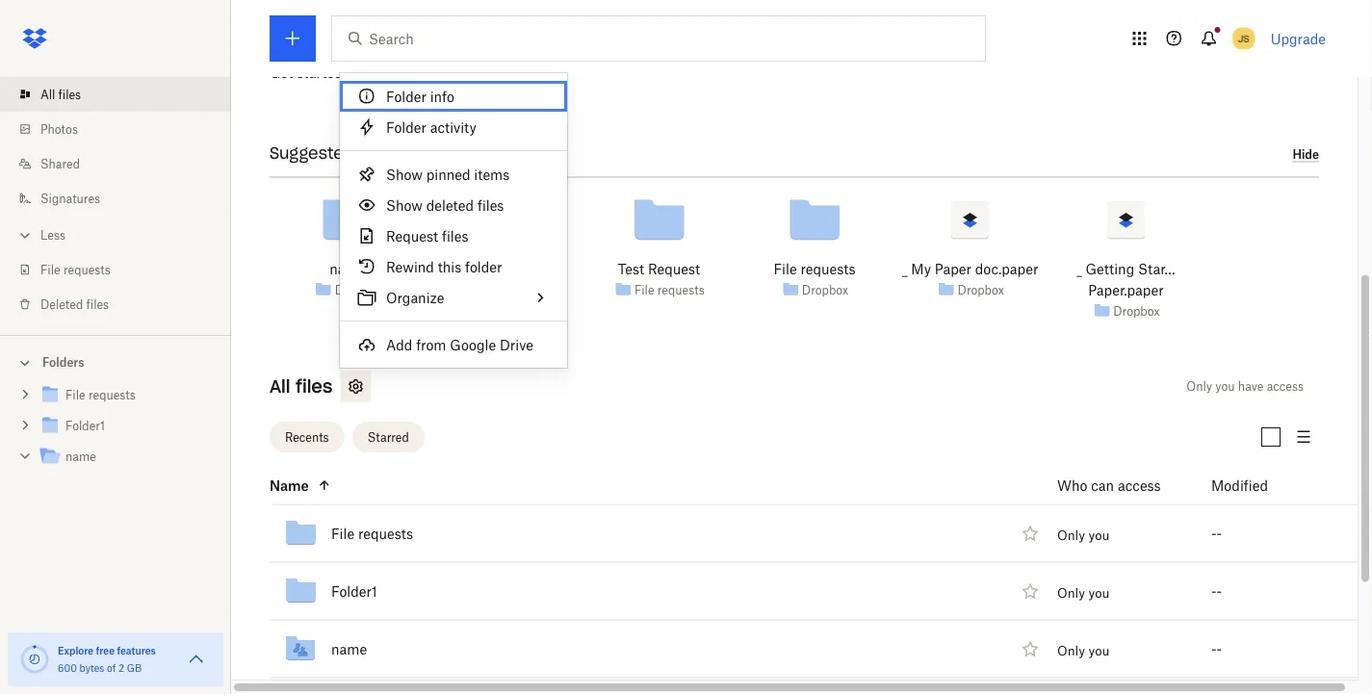 Task type: describe. For each thing, give the bounding box(es) containing it.
name button
[[270, 475, 1011, 498]]

test request
[[618, 262, 701, 278]]

getting
[[1086, 262, 1135, 278]]

0 vertical spatial access
[[1268, 380, 1305, 395]]

have
[[1239, 380, 1264, 395]]

show for show deleted files
[[386, 197, 423, 213]]

requests inside list
[[63, 263, 111, 277]]

name link inside 'name name, modified 11/16/2023 2:33 pm,' element
[[331, 638, 367, 661]]

upgrade link
[[1271, 30, 1327, 47]]

only for name
[[1058, 644, 1086, 659]]

organize
[[386, 290, 445, 306]]

free
[[96, 645, 115, 657]]

only you button for file requests
[[1058, 528, 1110, 544]]

0 vertical spatial name
[[330, 262, 366, 278]]

deleted
[[40, 297, 83, 312]]

photos
[[40, 122, 78, 136]]

only you for folder1
[[1058, 586, 1110, 602]]

less
[[40, 228, 66, 242]]

1 vertical spatial activity
[[443, 144, 503, 164]]

only for folder1
[[1058, 586, 1086, 602]]

test
[[618, 262, 645, 278]]

who can access
[[1058, 478, 1162, 494]]

all files inside 'list item'
[[40, 87, 81, 102]]

dropbox for name
[[335, 283, 382, 298]]

organize menu item
[[340, 282, 567, 313]]

add to starred image for file requests
[[1019, 523, 1042, 546]]

all inside 'all files' link
[[40, 87, 55, 102]]

only you button for name
[[1058, 644, 1110, 659]]

folders button
[[0, 348, 231, 376]]

1 vertical spatial request
[[648, 262, 701, 278]]

google
[[450, 337, 496, 353]]

_ getting star… paper.paper link
[[1057, 259, 1197, 302]]

name name, modified 11/16/2023 2:33 pm, element
[[227, 621, 1368, 679]]

suggested from your activity
[[270, 144, 503, 164]]

_ for _ getting star… paper.paper
[[1077, 262, 1083, 278]]

started
[[297, 65, 343, 81]]

deleted files
[[40, 297, 109, 312]]

1 vertical spatial all files
[[270, 376, 333, 398]]

folder1 dropbox
[[480, 262, 537, 298]]

get
[[270, 65, 293, 81]]

add to starred image for name
[[1019, 638, 1042, 661]]

only you for file requests
[[1058, 528, 1110, 544]]

-- for file requests
[[1212, 526, 1223, 542]]

recents button
[[270, 423, 345, 453]]

this
[[438, 259, 462, 275]]

items
[[474, 166, 510, 183]]

of
[[107, 662, 116, 674]]

dropbox image
[[15, 19, 54, 58]]

file requests inside table
[[331, 526, 413, 542]]

suggested
[[270, 144, 354, 164]]

photos link
[[15, 112, 231, 146]]

name folder1, modified 11/16/2023 2:30 pm, element
[[227, 564, 1368, 621]]

only you for name
[[1058, 644, 1110, 659]]

recents
[[285, 431, 329, 445]]

name
[[270, 478, 309, 494]]

gb
[[127, 662, 142, 674]]

upgrade
[[1271, 30, 1327, 47]]

info
[[430, 88, 455, 105]]

_ getting star… paper.paper
[[1077, 262, 1176, 299]]

_ my paper doc.paper link
[[903, 259, 1039, 280]]

folder settings image
[[344, 376, 367, 399]]

test request link
[[618, 259, 701, 280]]

name inside table
[[331, 642, 367, 658]]

with
[[346, 65, 375, 81]]

files down items
[[478, 197, 504, 213]]

you for file requests
[[1089, 528, 1110, 544]]

can
[[1092, 478, 1115, 494]]

requests inside table
[[358, 526, 413, 542]]

rewind
[[386, 259, 434, 275]]

you for name
[[1089, 644, 1110, 659]]

dropbox for _ getting star… paper.paper
[[1114, 304, 1161, 319]]

1 horizontal spatial folder1 link
[[480, 259, 526, 280]]

_ my paper doc.paper
[[903, 262, 1039, 278]]

all files link
[[15, 77, 231, 112]]

dropbox link for name
[[335, 281, 382, 300]]

you for folder1
[[1089, 586, 1110, 602]]

folder for folder info
[[386, 88, 427, 105]]

drive
[[500, 337, 534, 353]]

show pinned items menu item
[[340, 159, 567, 190]]

file inside table
[[331, 526, 355, 542]]

deleted
[[427, 197, 474, 213]]

signatures
[[40, 191, 100, 206]]

add to starred image
[[1019, 581, 1042, 604]]

folder info menu item
[[340, 81, 567, 112]]



Task type: vqa. For each thing, say whether or not it's contained in the screenshot.


Task type: locate. For each thing, give the bounding box(es) containing it.
you inside 'name file requests, modified 11/16/2023 2:36 pm,' element
[[1089, 528, 1110, 544]]

folder1
[[480, 262, 526, 278], [331, 584, 377, 600]]

only you button for folder1
[[1058, 586, 1110, 602]]

you inside 'name name, modified 11/16/2023 2:33 pm,' element
[[1089, 644, 1110, 659]]

1 folder from the top
[[386, 88, 427, 105]]

-- for name
[[1212, 642, 1223, 658]]

pinned
[[427, 166, 471, 183]]

2 only you from the top
[[1058, 586, 1110, 602]]

bytes
[[80, 662, 104, 674]]

only you button
[[1058, 528, 1110, 544], [1058, 586, 1110, 602], [1058, 644, 1110, 659]]

1 vertical spatial folder1 link
[[331, 581, 377, 604]]

show pinned items
[[386, 166, 510, 183]]

paper
[[935, 262, 972, 278]]

folder1 for folder1 dropbox
[[480, 262, 526, 278]]

0 vertical spatial folder
[[386, 88, 427, 105]]

1 vertical spatial all
[[270, 376, 290, 398]]

0 horizontal spatial folder1
[[331, 584, 377, 600]]

star…
[[1139, 262, 1176, 278]]

1 vertical spatial name link
[[39, 445, 216, 471]]

1 horizontal spatial request
[[648, 262, 701, 278]]

2 -- from the top
[[1212, 584, 1223, 600]]

add from google drive menu item
[[340, 329, 567, 360]]

2 vertical spatial name link
[[331, 638, 367, 661]]

who
[[1058, 478, 1088, 494]]

1 horizontal spatial all
[[270, 376, 290, 398]]

only you inside 'name file requests, modified 11/16/2023 2:36 pm,' element
[[1058, 528, 1110, 544]]

1 vertical spatial folder1
[[331, 584, 377, 600]]

files up photos
[[58, 87, 81, 102]]

folder up 'your'
[[386, 119, 427, 135]]

0 vertical spatial from
[[359, 144, 398, 164]]

request files menu item
[[340, 221, 567, 251]]

folder1 link
[[480, 259, 526, 280], [331, 581, 377, 604]]

1 show from the top
[[386, 166, 423, 183]]

only you inside 'name name, modified 11/16/2023 2:33 pm,' element
[[1058, 644, 1110, 659]]

600
[[58, 662, 77, 674]]

explore free features 600 bytes of 2 gb
[[58, 645, 156, 674]]

rewind this folder
[[386, 259, 502, 275]]

request
[[386, 228, 439, 244], [648, 262, 701, 278]]

_ for _ my paper doc.paper
[[903, 262, 908, 278]]

1 only you from the top
[[1058, 528, 1110, 544]]

all up photos
[[40, 87, 55, 102]]

0 horizontal spatial all files
[[40, 87, 81, 102]]

activity down folder info menu item
[[430, 119, 477, 135]]

folder activity
[[386, 119, 477, 135]]

1 horizontal spatial access
[[1268, 380, 1305, 395]]

0 vertical spatial name link
[[330, 259, 366, 280]]

modified button
[[1212, 475, 1319, 498]]

0 vertical spatial only you
[[1058, 528, 1110, 544]]

files inside 'list item'
[[58, 87, 81, 102]]

quota usage element
[[19, 645, 50, 675]]

1 vertical spatial only you button
[[1058, 586, 1110, 602]]

name inside group
[[66, 450, 96, 464]]

-- inside 'name name, modified 11/16/2023 2:33 pm,' element
[[1212, 642, 1223, 658]]

only you button inside name folder1, modified 11/16/2023 2:30 pm, element
[[1058, 586, 1110, 602]]

only you have access
[[1187, 380, 1305, 395]]

your
[[403, 144, 439, 164]]

folder
[[465, 259, 502, 275]]

shared
[[40, 157, 80, 171]]

from for google
[[416, 337, 447, 353]]

add to starred image
[[1019, 523, 1042, 546], [1019, 638, 1042, 661]]

2 only you button from the top
[[1058, 586, 1110, 602]]

folder1 link inside name folder1, modified 11/16/2023 2:30 pm, element
[[331, 581, 377, 604]]

all files list item
[[0, 77, 231, 112]]

dropbox link
[[335, 281, 382, 300], [491, 281, 537, 300], [802, 281, 849, 300], [958, 281, 1005, 300], [1114, 302, 1161, 321]]

folder info
[[386, 88, 455, 105]]

list containing all files
[[0, 66, 231, 335]]

file
[[774, 262, 797, 278], [40, 263, 60, 277], [635, 283, 655, 298], [331, 526, 355, 542]]

2 show from the top
[[386, 197, 423, 213]]

show up the request files
[[386, 197, 423, 213]]

only inside name folder1, modified 11/16/2023 2:30 pm, element
[[1058, 586, 1086, 602]]

2 folder from the top
[[386, 119, 427, 135]]

_ left the my
[[903, 262, 908, 278]]

explore
[[58, 645, 94, 657]]

0 vertical spatial --
[[1212, 526, 1223, 542]]

starred
[[368, 431, 409, 445]]

add to starred image up add to starred icon
[[1019, 523, 1042, 546]]

0 horizontal spatial all
[[40, 87, 55, 102]]

name _ getting started with dropbox paper.paper, modified 11/16/2023 2:31 pm, element
[[227, 679, 1368, 695]]

2 vertical spatial only you button
[[1058, 644, 1110, 659]]

name
[[330, 262, 366, 278], [66, 450, 96, 464], [331, 642, 367, 658]]

only inside 'name name, modified 11/16/2023 2:33 pm,' element
[[1058, 644, 1086, 659]]

2
[[118, 662, 124, 674]]

-
[[1212, 526, 1217, 542], [1217, 526, 1223, 542], [1212, 584, 1217, 600], [1217, 584, 1223, 600], [1212, 642, 1217, 658], [1217, 642, 1223, 658]]

1 horizontal spatial folder1
[[480, 262, 526, 278]]

only
[[1187, 380, 1213, 395], [1058, 528, 1086, 544], [1058, 586, 1086, 602], [1058, 644, 1086, 659]]

name link inside "name" group
[[39, 445, 216, 471]]

show deleted files menu item
[[340, 190, 567, 221]]

1 horizontal spatial all files
[[270, 376, 333, 398]]

0 vertical spatial all
[[40, 87, 55, 102]]

from right add
[[416, 337, 447, 353]]

shared link
[[15, 146, 231, 181]]

0 vertical spatial activity
[[430, 119, 477, 135]]

name link
[[330, 259, 366, 280], [39, 445, 216, 471], [331, 638, 367, 661]]

add to starred image inside 'name file requests, modified 11/16/2023 2:36 pm,' element
[[1019, 523, 1042, 546]]

only you button inside 'name name, modified 11/16/2023 2:33 pm,' element
[[1058, 644, 1110, 659]]

--
[[1212, 526, 1223, 542], [1212, 584, 1223, 600], [1212, 642, 1223, 658]]

_
[[903, 262, 908, 278], [1077, 262, 1083, 278]]

dropbox
[[378, 65, 432, 81], [335, 283, 382, 298], [491, 283, 537, 298], [802, 283, 849, 298], [958, 283, 1005, 298], [1114, 304, 1161, 319]]

only you button inside 'name file requests, modified 11/16/2023 2:36 pm,' element
[[1058, 528, 1110, 544]]

folder1 for folder1
[[331, 584, 377, 600]]

show deleted files
[[386, 197, 504, 213]]

from left 'your'
[[359, 144, 398, 164]]

all files up photos
[[40, 87, 81, 102]]

all up recents button
[[270, 376, 290, 398]]

files for 'all files' link
[[58, 87, 81, 102]]

table containing name
[[227, 467, 1368, 695]]

less image
[[15, 226, 35, 245]]

all files
[[40, 87, 81, 102], [270, 376, 333, 398]]

request up rewind
[[386, 228, 439, 244]]

all files up recents button
[[270, 376, 333, 398]]

1 vertical spatial --
[[1212, 584, 1223, 600]]

0 vertical spatial add to starred image
[[1019, 523, 1042, 546]]

file requests link
[[15, 252, 231, 287], [774, 259, 856, 280], [635, 281, 705, 300], [331, 523, 413, 546]]

from inside add from google drive menu item
[[416, 337, 447, 353]]

only for file requests
[[1058, 528, 1086, 544]]

folder1 inside folder1 dropbox
[[480, 262, 526, 278]]

show
[[386, 166, 423, 183], [386, 197, 423, 213]]

1 vertical spatial from
[[416, 337, 447, 353]]

files for the deleted files link
[[86, 297, 109, 312]]

_ left 'getting'
[[1077, 262, 1083, 278]]

folder1 inside name folder1, modified 11/16/2023 2:30 pm, element
[[331, 584, 377, 600]]

2 vertical spatial only you
[[1058, 644, 1110, 659]]

you
[[1216, 380, 1236, 395], [1089, 528, 1110, 544], [1089, 586, 1110, 602], [1089, 644, 1110, 659]]

only inside 'name file requests, modified 11/16/2023 2:36 pm,' element
[[1058, 528, 1086, 544]]

show down 'your'
[[386, 166, 423, 183]]

name file requests, modified 11/16/2023 2:36 pm, element
[[227, 506, 1368, 564]]

name group
[[0, 376, 231, 487]]

requests
[[801, 262, 856, 278], [63, 263, 111, 277], [658, 283, 705, 298], [358, 526, 413, 542]]

3 -- from the top
[[1212, 642, 1223, 658]]

you inside name folder1, modified 11/16/2023 2:30 pm, element
[[1089, 586, 1110, 602]]

paper.paper
[[1089, 283, 1164, 299]]

only you
[[1058, 528, 1110, 544], [1058, 586, 1110, 602], [1058, 644, 1110, 659]]

folder activity menu item
[[340, 112, 567, 143]]

access inside table
[[1118, 478, 1162, 494]]

1 vertical spatial access
[[1118, 478, 1162, 494]]

from for your
[[359, 144, 398, 164]]

0 vertical spatial show
[[386, 166, 423, 183]]

0 vertical spatial request
[[386, 228, 439, 244]]

1 vertical spatial only you
[[1058, 586, 1110, 602]]

files up "rewind this folder" "menu item"
[[442, 228, 469, 244]]

add to starred image down add to starred icon
[[1019, 638, 1042, 661]]

1 horizontal spatial from
[[416, 337, 447, 353]]

list
[[0, 66, 231, 335]]

0 vertical spatial all files
[[40, 87, 81, 102]]

add from google drive
[[386, 337, 534, 353]]

add to starred image inside 'name name, modified 11/16/2023 2:33 pm,' element
[[1019, 638, 1042, 661]]

2 _ from the left
[[1077, 262, 1083, 278]]

files for request files menu item
[[442, 228, 469, 244]]

my
[[912, 262, 932, 278]]

0 vertical spatial folder1
[[480, 262, 526, 278]]

dropbox link for _ getting star… paper.paper
[[1114, 302, 1161, 321]]

modified
[[1212, 478, 1269, 494]]

all
[[40, 87, 55, 102], [270, 376, 290, 398]]

0 horizontal spatial access
[[1118, 478, 1162, 494]]

add
[[386, 337, 413, 353]]

1 vertical spatial name
[[66, 450, 96, 464]]

0 horizontal spatial request
[[386, 228, 439, 244]]

2 add to starred image from the top
[[1019, 638, 1042, 661]]

folder for folder activity
[[386, 119, 427, 135]]

3 only you from the top
[[1058, 644, 1110, 659]]

dropbox inside folder1 dropbox
[[491, 283, 537, 298]]

2 vertical spatial name
[[331, 642, 367, 658]]

folder left info
[[386, 88, 427, 105]]

table
[[227, 467, 1368, 695]]

-- inside 'name file requests, modified 11/16/2023 2:36 pm,' element
[[1212, 526, 1223, 542]]

dropbox link for _ my paper doc.paper
[[958, 281, 1005, 300]]

starred button
[[352, 423, 425, 453]]

folder
[[386, 88, 427, 105], [386, 119, 427, 135]]

file requests
[[774, 262, 856, 278], [40, 263, 111, 277], [635, 283, 705, 298], [331, 526, 413, 542]]

folders
[[42, 356, 84, 370]]

request right test at top
[[648, 262, 701, 278]]

from
[[359, 144, 398, 164], [416, 337, 447, 353]]

files
[[58, 87, 81, 102], [478, 197, 504, 213], [442, 228, 469, 244], [86, 297, 109, 312], [296, 376, 333, 398]]

activity up items
[[443, 144, 503, 164]]

0 horizontal spatial folder1 link
[[331, 581, 377, 604]]

1 _ from the left
[[903, 262, 908, 278]]

1 vertical spatial add to starred image
[[1019, 638, 1042, 661]]

1 vertical spatial show
[[386, 197, 423, 213]]

1 -- from the top
[[1212, 526, 1223, 542]]

activity inside menu item
[[430, 119, 477, 135]]

dropbox link for file requests
[[802, 281, 849, 300]]

files left folder settings image
[[296, 376, 333, 398]]

rewind this folder menu item
[[340, 251, 567, 282]]

deleted files link
[[15, 287, 231, 322]]

1 add to starred image from the top
[[1019, 523, 1042, 546]]

-- inside name folder1, modified 11/16/2023 2:30 pm, element
[[1212, 584, 1223, 600]]

doc.paper
[[976, 262, 1039, 278]]

access right can
[[1118, 478, 1162, 494]]

2 vertical spatial --
[[1212, 642, 1223, 658]]

activity
[[430, 119, 477, 135], [443, 144, 503, 164]]

only you inside name folder1, modified 11/16/2023 2:30 pm, element
[[1058, 586, 1110, 602]]

request files
[[386, 228, 469, 244]]

access
[[1268, 380, 1305, 395], [1118, 478, 1162, 494]]

1 horizontal spatial _
[[1077, 262, 1083, 278]]

files right deleted
[[86, 297, 109, 312]]

1 only you button from the top
[[1058, 528, 1110, 544]]

-- for folder1
[[1212, 584, 1223, 600]]

dropbox for _ my paper doc.paper
[[958, 283, 1005, 298]]

0 horizontal spatial from
[[359, 144, 398, 164]]

0 vertical spatial only you button
[[1058, 528, 1110, 544]]

3 only you button from the top
[[1058, 644, 1110, 659]]

_ inside _ getting star… paper.paper
[[1077, 262, 1083, 278]]

request inside menu item
[[386, 228, 439, 244]]

0 horizontal spatial _
[[903, 262, 908, 278]]

access right have
[[1268, 380, 1305, 395]]

dropbox for file requests
[[802, 283, 849, 298]]

signatures link
[[15, 181, 231, 216]]

features
[[117, 645, 156, 657]]

1 vertical spatial folder
[[386, 119, 427, 135]]

0 vertical spatial folder1 link
[[480, 259, 526, 280]]

show for show pinned items
[[386, 166, 423, 183]]

get started with dropbox
[[270, 65, 432, 81]]



